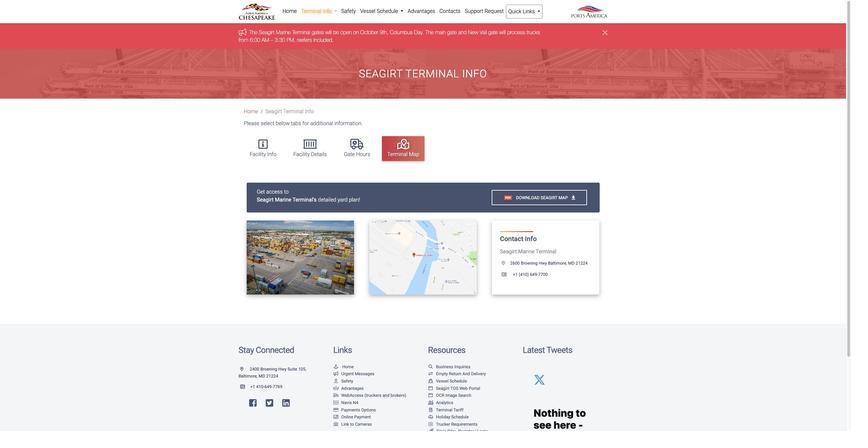 Task type: locate. For each thing, give the bounding box(es) containing it.
advantages link
[[406, 5, 437, 18], [333, 386, 364, 391]]

map marker alt image
[[502, 262, 510, 266], [240, 368, 249, 372]]

browser image up analytics "icon"
[[428, 394, 433, 398]]

2 safety from the top
[[341, 379, 353, 384]]

0 horizontal spatial vessel schedule link
[[358, 5, 406, 18]]

hwy left the suite
[[278, 367, 287, 372]]

1 vertical spatial 649-
[[265, 385, 273, 390]]

0 horizontal spatial map marker alt image
[[240, 368, 249, 372]]

0 horizontal spatial get
[[257, 189, 265, 195]]

+1 for +1 (410) 649-7700
[[513, 272, 518, 277]]

broening up +1 (410) 649-7700
[[521, 261, 538, 266]]

map marker alt image left 2400
[[240, 368, 249, 372]]

1 horizontal spatial the
[[425, 29, 434, 35]]

facility
[[250, 151, 266, 158], [293, 151, 310, 158]]

seagirt inside the seagirt marine terminal gates will be open on october 9th, columbus day. the main gate and new vail gate will process trucks from 6:00 am – 3:30 pm, reefers included.
[[259, 29, 274, 35]]

marine up 3:30
[[276, 29, 291, 35]]

1 horizontal spatial vessel schedule link
[[428, 379, 467, 384]]

home left the terminal info
[[283, 8, 297, 14]]

to right "click"
[[294, 255, 299, 260]]

credit card front image
[[333, 416, 339, 420]]

links right quick
[[523, 8, 535, 15]]

payments options
[[341, 408, 376, 413]]

0 horizontal spatial home link
[[244, 108, 258, 115]]

map marker alt image for '2600 broening hwy baltimore, md 21224' link
[[502, 262, 510, 266]]

1 horizontal spatial will
[[499, 29, 506, 35]]

2 vertical spatial home
[[342, 365, 354, 370]]

browser image inside ocr image search link
[[428, 394, 433, 398]]

to right link
[[350, 422, 354, 427]]

schedule up seagirt tos web portal
[[450, 379, 467, 384]]

advantages up the day.
[[408, 8, 435, 14]]

0 vertical spatial safety
[[341, 8, 356, 14]]

1 vertical spatial map marker alt image
[[240, 368, 249, 372]]

0 horizontal spatial to
[[284, 189, 289, 195]]

2600
[[510, 261, 520, 266]]

hwy inside 2400 broening hwy suite 105, baltimore, md 21224
[[278, 367, 287, 372]]

0 horizontal spatial broening
[[260, 367, 277, 372]]

1 vertical spatial bullhorn image
[[333, 373, 339, 377]]

contacts
[[440, 8, 461, 14]]

safety up open
[[341, 8, 356, 14]]

hwy up 7700
[[539, 261, 547, 266]]

webaccess
[[341, 393, 364, 398]]

info inside tab list
[[267, 151, 276, 158]]

safety down urgent
[[341, 379, 353, 384]]

schedule up 9th,
[[377, 8, 398, 14]]

day.
[[414, 29, 424, 35]]

gate
[[447, 29, 457, 35], [488, 29, 498, 35]]

vessel schedule up the seagirt tos web portal link
[[436, 379, 467, 384]]

map
[[559, 195, 568, 200]]

21224 inside 2400 broening hwy suite 105, baltimore, md 21224
[[266, 374, 278, 379]]

tab list
[[241, 133, 608, 164]]

–
[[271, 37, 273, 43]]

1 vertical spatial links
[[333, 346, 352, 356]]

gate right main
[[447, 29, 457, 35]]

resources
[[428, 346, 466, 356]]

marine down the access
[[275, 197, 291, 203]]

browser image inside the seagirt tos web portal link
[[428, 387, 433, 391]]

2 vertical spatial marine
[[518, 249, 535, 255]]

vessel schedule link
[[358, 5, 406, 18], [428, 379, 467, 384]]

0 horizontal spatial 649-
[[265, 385, 273, 390]]

list alt image
[[428, 423, 433, 427]]

1 horizontal spatial and
[[458, 29, 467, 35]]

410-
[[256, 385, 265, 390]]

0 horizontal spatial gate
[[447, 29, 457, 35]]

649- down the 2400 broening hwy suite 105, baltimore, md 21224 link
[[265, 385, 273, 390]]

1 vertical spatial +1
[[250, 385, 255, 390]]

0 horizontal spatial seagirt terminal info
[[266, 108, 314, 115]]

1 facility from the left
[[250, 151, 266, 158]]

facility details link
[[288, 136, 332, 161]]

1 horizontal spatial map marker alt image
[[502, 262, 510, 266]]

trucker
[[436, 422, 450, 427]]

file invoice image
[[428, 408, 433, 413]]

broening inside 2400 broening hwy suite 105, baltimore, md 21224
[[260, 367, 277, 372]]

0 vertical spatial advantages
[[408, 8, 435, 14]]

0 vertical spatial hwy
[[539, 261, 547, 266]]

seagirt inside "get  access to seagirt marine terminal's detailed yard plan!"
[[257, 197, 274, 203]]

0 vertical spatial and
[[458, 29, 467, 35]]

map marker alt image inside '2600 broening hwy baltimore, md 21224' link
[[502, 262, 510, 266]]

1 vertical spatial 21224
[[266, 374, 278, 379]]

649- right (410)
[[530, 272, 538, 277]]

1 vertical spatial to
[[294, 255, 299, 260]]

hwy for baltimore,
[[539, 261, 547, 266]]

hwy inside contact info tab panel
[[539, 261, 547, 266]]

facility inside "link"
[[293, 151, 310, 158]]

2 vertical spatial home link
[[333, 365, 354, 370]]

1 horizontal spatial baltimore,
[[548, 261, 567, 266]]

1 horizontal spatial seagirt terminal info
[[359, 67, 487, 80]]

2 the from the left
[[425, 29, 434, 35]]

1 vertical spatial and
[[383, 393, 390, 398]]

facility details
[[293, 151, 327, 158]]

bullhorn image inside urgent messages 'link'
[[333, 373, 339, 377]]

get left directions
[[403, 255, 411, 260]]

quick
[[508, 8, 522, 15]]

vessel down empty
[[436, 379, 449, 384]]

0 vertical spatial home
[[283, 8, 297, 14]]

9th,
[[380, 29, 388, 35]]

0 vertical spatial advantages link
[[406, 5, 437, 18]]

click
[[281, 255, 293, 260]]

1 horizontal spatial vessel
[[436, 379, 449, 384]]

links
[[523, 8, 535, 15], [333, 346, 352, 356]]

1 horizontal spatial md
[[568, 261, 575, 266]]

1 safety from the top
[[341, 8, 356, 14]]

0 horizontal spatial hwy
[[278, 367, 287, 372]]

0 vertical spatial map marker alt image
[[502, 262, 510, 266]]

advantages up webaccess
[[341, 386, 364, 391]]

schedule down 'tariff'
[[451, 415, 469, 420]]

tabs
[[291, 120, 301, 127]]

0 vertical spatial get
[[257, 189, 265, 195]]

0 vertical spatial broening
[[521, 261, 538, 266]]

detailed
[[318, 197, 336, 203]]

2 horizontal spatial home link
[[333, 365, 354, 370]]

1 vertical spatial vessel schedule link
[[428, 379, 467, 384]]

2 facility from the left
[[293, 151, 310, 158]]

1 horizontal spatial 649-
[[530, 272, 538, 277]]

home up urgent
[[342, 365, 354, 370]]

browser image
[[428, 387, 433, 391], [428, 394, 433, 398]]

download
[[516, 195, 540, 200]]

+1 left "410-"
[[250, 385, 255, 390]]

0 horizontal spatial facility
[[250, 151, 266, 158]]

2 vertical spatial schedule
[[451, 415, 469, 420]]

1 horizontal spatial broening
[[521, 261, 538, 266]]

0 horizontal spatial vessel schedule
[[360, 8, 399, 14]]

download seagirt map
[[515, 195, 569, 200]]

get directions link
[[392, 250, 455, 266]]

safety link
[[339, 5, 358, 18], [333, 379, 353, 384]]

1 vertical spatial schedule
[[450, 379, 467, 384]]

broening inside contact info tab panel
[[521, 261, 538, 266]]

link to cameras link
[[333, 422, 372, 427]]

bullhorn image
[[239, 29, 249, 36], [333, 373, 339, 377]]

2 browser image from the top
[[428, 394, 433, 398]]

webaccess (truckers and brokers)
[[341, 393, 406, 398]]

business inquiries
[[436, 365, 471, 370]]

browser image down ship icon
[[428, 387, 433, 391]]

+1 410-649-7769
[[250, 385, 282, 390]]

twitter square image
[[266, 399, 273, 408]]

1 vertical spatial broening
[[260, 367, 277, 372]]

phone office image
[[502, 273, 512, 277]]

map
[[409, 151, 419, 158]]

map marker alt image for the 2400 broening hwy suite 105, baltimore, md 21224 link
[[240, 368, 249, 372]]

0 horizontal spatial 21224
[[266, 374, 278, 379]]

to right the access
[[284, 189, 289, 195]]

advantages link up the day.
[[406, 5, 437, 18]]

1 vertical spatial advantages
[[341, 386, 364, 391]]

be
[[333, 29, 339, 35]]

info for contact info
[[525, 235, 537, 243]]

hwy for suite
[[278, 367, 287, 372]]

support request link
[[463, 5, 506, 18]]

0 horizontal spatial vessel
[[360, 8, 376, 14]]

the right the day.
[[425, 29, 434, 35]]

bullhorn image up from
[[239, 29, 249, 36]]

1 vertical spatial md
[[259, 374, 265, 379]]

vessel schedule link up 9th,
[[358, 5, 406, 18]]

will left the process
[[499, 29, 506, 35]]

home link up 'please'
[[244, 108, 258, 115]]

baltimore, down seagirt marine terminal
[[548, 261, 567, 266]]

facility left "details"
[[293, 151, 310, 158]]

bullhorn image up "user hard hat" image
[[333, 373, 339, 377]]

info inside tab panel
[[525, 235, 537, 243]]

seagirt tos web portal
[[436, 386, 480, 391]]

0 vertical spatial to
[[284, 189, 289, 195]]

0 horizontal spatial bullhorn image
[[239, 29, 249, 36]]

get inside "get  access to seagirt marine terminal's detailed yard plan!"
[[257, 189, 265, 195]]

get inside get directions link
[[403, 255, 411, 260]]

navis n4
[[341, 401, 358, 406]]

safety link for the terminal info link at the left top of page
[[339, 5, 358, 18]]

0 vertical spatial 649-
[[530, 272, 538, 277]]

link to cameras
[[341, 422, 372, 427]]

1 vertical spatial vessel
[[436, 379, 449, 384]]

7769
[[273, 385, 282, 390]]

seagirt
[[259, 29, 274, 35], [359, 67, 403, 80], [266, 108, 282, 115], [541, 195, 558, 200], [257, 197, 274, 203], [500, 249, 517, 255], [436, 386, 450, 391]]

1 vertical spatial home
[[244, 108, 258, 115]]

open
[[340, 29, 352, 35]]

the seagirt marine terminal gates will be open on october 9th, columbus day. the main gate and new vail gate will process trucks from 6:00 am – 3:30 pm, reefers included. link
[[239, 29, 540, 43]]

browser image for ocr
[[428, 394, 433, 398]]

vessel schedule
[[360, 8, 399, 14], [436, 379, 467, 384]]

0 vertical spatial +1
[[513, 272, 518, 277]]

click to zoom button
[[270, 250, 331, 266]]

649- for 7769
[[265, 385, 273, 390]]

and left the new
[[458, 29, 467, 35]]

map marker alt image up phone office icon
[[502, 262, 510, 266]]

1 vertical spatial home link
[[244, 108, 258, 115]]

new
[[468, 29, 478, 35]]

vessel schedule link down empty
[[428, 379, 467, 384]]

0 horizontal spatial baltimore,
[[239, 374, 258, 379]]

and inside the seagirt marine terminal gates will be open on october 9th, columbus day. the main gate and new vail gate will process trucks from 6:00 am – 3:30 pm, reefers included.
[[458, 29, 467, 35]]

facility info link
[[244, 136, 282, 161]]

1 horizontal spatial facility
[[293, 151, 310, 158]]

0 horizontal spatial will
[[325, 29, 332, 35]]

1 vertical spatial marine
[[275, 197, 291, 203]]

holiday schedule
[[436, 415, 469, 420]]

0 horizontal spatial and
[[383, 393, 390, 398]]

0 horizontal spatial the
[[249, 29, 257, 35]]

1 vertical spatial vessel schedule
[[436, 379, 467, 384]]

0 vertical spatial md
[[568, 261, 575, 266]]

broening
[[521, 261, 538, 266], [260, 367, 277, 372]]

get  access to seagirt marine terminal's detailed yard plan!
[[257, 189, 360, 203]]

gate hours link
[[339, 136, 376, 161]]

1 horizontal spatial links
[[523, 8, 535, 15]]

baltimore, down 2400
[[239, 374, 258, 379]]

home link up urgent
[[333, 365, 354, 370]]

home up 'please'
[[244, 108, 258, 115]]

october
[[360, 29, 378, 35]]

gate
[[344, 151, 355, 158]]

to
[[284, 189, 289, 195], [294, 255, 299, 260], [350, 422, 354, 427]]

vessel
[[360, 8, 376, 14], [436, 379, 449, 384]]

contacts link
[[437, 5, 463, 18]]

0 vertical spatial marine
[[276, 29, 291, 35]]

trucker requirements link
[[428, 422, 478, 427]]

get left the access
[[257, 189, 265, 195]]

649-
[[530, 272, 538, 277], [265, 385, 273, 390]]

schedule for "vessel schedule" link to the right
[[450, 379, 467, 384]]

suite
[[288, 367, 297, 372]]

gate hours
[[344, 151, 370, 158]]

1 vertical spatial browser image
[[428, 394, 433, 398]]

analytics link
[[428, 401, 453, 406]]

support
[[465, 8, 483, 14]]

0 horizontal spatial +1
[[250, 385, 255, 390]]

0 vertical spatial links
[[523, 8, 535, 15]]

vessel up october
[[360, 8, 376, 14]]

1 vertical spatial safety link
[[333, 379, 353, 384]]

info for facility info
[[267, 151, 276, 158]]

broening right 2400
[[260, 367, 277, 372]]

and
[[463, 372, 470, 377]]

0 vertical spatial 21224
[[576, 261, 588, 266]]

phone office image
[[240, 385, 250, 390]]

the up 6:00
[[249, 29, 257, 35]]

0 vertical spatial vessel schedule
[[360, 8, 399, 14]]

reefers
[[297, 37, 312, 43]]

advantages link up webaccess
[[333, 386, 364, 391]]

info for terminal info
[[323, 8, 332, 14]]

safety link up open
[[339, 5, 358, 18]]

select
[[261, 120, 275, 127]]

stay
[[239, 346, 254, 356]]

gate right vail
[[488, 29, 498, 35]]

+1 left (410)
[[513, 272, 518, 277]]

home link
[[280, 5, 299, 18], [244, 108, 258, 115], [333, 365, 354, 370]]

1 vertical spatial get
[[403, 255, 411, 260]]

contact info tab panel
[[239, 183, 607, 303]]

will left be
[[325, 29, 332, 35]]

0 vertical spatial browser image
[[428, 387, 433, 391]]

2 horizontal spatial home
[[342, 365, 354, 370]]

+1 inside contact info tab panel
[[513, 272, 518, 277]]

+1 (410) 649-7700 link
[[500, 272, 548, 277]]

the
[[249, 29, 257, 35], [425, 29, 434, 35]]

facility down 'please'
[[250, 151, 266, 158]]

search
[[458, 393, 471, 398]]

1 horizontal spatial hwy
[[539, 261, 547, 266]]

1 horizontal spatial advantages link
[[406, 5, 437, 18]]

truck container image
[[333, 394, 339, 398]]

2 horizontal spatial to
[[350, 422, 354, 427]]

vessel schedule up 9th,
[[360, 8, 399, 14]]

safety link down urgent
[[333, 379, 353, 384]]

tab list containing facility info
[[241, 133, 608, 164]]

1 vertical spatial advantages link
[[333, 386, 364, 391]]

1 horizontal spatial +1
[[513, 272, 518, 277]]

649- inside contact info tab panel
[[530, 272, 538, 277]]

2 will from the left
[[499, 29, 506, 35]]

tos
[[451, 386, 458, 391]]

0 vertical spatial bullhorn image
[[239, 29, 249, 36]]

0 vertical spatial baltimore,
[[548, 261, 567, 266]]

map marker alt image inside the 2400 broening hwy suite 105, baltimore, md 21224 link
[[240, 368, 249, 372]]

marine down the contact info
[[518, 249, 535, 255]]

1 horizontal spatial get
[[403, 255, 411, 260]]

0 horizontal spatial md
[[259, 374, 265, 379]]

terminal info link
[[299, 5, 339, 18]]

1 browser image from the top
[[428, 387, 433, 391]]

0 vertical spatial safety link
[[339, 5, 358, 18]]

home link left the terminal info
[[280, 5, 299, 18]]

1 horizontal spatial gate
[[488, 29, 498, 35]]

links up the anchor icon
[[333, 346, 352, 356]]

anchor image
[[333, 365, 339, 370]]

to inside button
[[294, 255, 299, 260]]

terminal tariff
[[436, 408, 464, 413]]

and left brokers)
[[383, 393, 390, 398]]

1 vertical spatial baltimore,
[[239, 374, 258, 379]]



Task type: vqa. For each thing, say whether or not it's contained in the screenshot.
IS
no



Task type: describe. For each thing, give the bounding box(es) containing it.
for
[[302, 120, 309, 127]]

+1 for +1 410-649-7769
[[250, 385, 255, 390]]

please
[[244, 120, 259, 127]]

on
[[353, 29, 359, 35]]

zoom
[[300, 255, 312, 260]]

2 gate from the left
[[488, 29, 498, 35]]

am
[[262, 37, 269, 43]]

webaccess (truckers and brokers) link
[[333, 393, 406, 398]]

1 the from the left
[[249, 29, 257, 35]]

to for link to cameras
[[350, 422, 354, 427]]

md inside contact info tab panel
[[568, 261, 575, 266]]

ocr image search link
[[428, 393, 471, 398]]

holiday schedule link
[[428, 415, 469, 420]]

urgent messages
[[341, 372, 374, 377]]

quick links
[[508, 8, 536, 15]]

terminal map
[[387, 151, 419, 158]]

directions image
[[437, 255, 443, 260]]

1 gate from the left
[[447, 29, 457, 35]]

terminal's
[[293, 197, 317, 203]]

+1 410-649-7769 link
[[239, 385, 282, 390]]

6:00
[[250, 37, 260, 43]]

facebook square image
[[249, 399, 257, 408]]

terminal map link
[[382, 136, 425, 161]]

(410)
[[519, 272, 529, 277]]

get directions
[[403, 255, 437, 260]]

2400 broening hwy suite 105, baltimore, md 21224
[[239, 367, 306, 379]]

credit card image
[[333, 408, 339, 413]]

baltimore, inside 2400 broening hwy suite 105, baltimore, md 21224
[[239, 374, 258, 379]]

marine inside "get  access to seagirt marine terminal's detailed yard plan!"
[[275, 197, 291, 203]]

ocr
[[436, 393, 444, 398]]

get for get  access to seagirt marine terminal's detailed yard plan!
[[257, 189, 265, 195]]

pdf
[[505, 196, 511, 200]]

links inside quick links link
[[523, 8, 535, 15]]

vail
[[480, 29, 487, 35]]

gates
[[312, 29, 324, 35]]

linkedin image
[[282, 399, 290, 408]]

0 horizontal spatial advantages link
[[333, 386, 364, 391]]

search plus image
[[314, 255, 320, 260]]

included.
[[313, 37, 334, 43]]

yard
[[338, 197, 348, 203]]

vessel schedule inside "vessel schedule" link
[[360, 8, 399, 14]]

holiday
[[436, 415, 450, 420]]

ship image
[[428, 380, 433, 384]]

7700
[[538, 272, 548, 277]]

1 horizontal spatial advantages
[[408, 8, 435, 14]]

directions
[[412, 255, 436, 260]]

plan!
[[349, 197, 360, 203]]

1 will from the left
[[325, 29, 332, 35]]

close image
[[603, 29, 608, 37]]

below
[[276, 120, 290, 127]]

2400 broening hwy suite 105, baltimore, md 21224 link
[[239, 367, 306, 379]]

payments
[[341, 408, 360, 413]]

connected
[[256, 346, 294, 356]]

navis
[[341, 401, 352, 406]]

browser image for seagirt
[[428, 387, 433, 391]]

trucks
[[527, 29, 540, 35]]

link
[[341, 422, 349, 427]]

contact info
[[500, 235, 537, 243]]

search image
[[428, 365, 433, 370]]

wheat image
[[428, 429, 434, 432]]

online payment link
[[333, 415, 371, 420]]

urgent
[[341, 372, 354, 377]]

broening for 2600
[[521, 261, 538, 266]]

empty return and delivery
[[436, 372, 486, 377]]

bells image
[[428, 416, 433, 420]]

0 horizontal spatial advantages
[[341, 386, 364, 391]]

seagirt tos web portal link
[[428, 386, 480, 391]]

0 vertical spatial vessel
[[360, 8, 376, 14]]

payment
[[354, 415, 371, 420]]

1 horizontal spatial home
[[283, 8, 297, 14]]

tariff
[[454, 408, 464, 413]]

user hard hat image
[[333, 380, 339, 384]]

terminal info
[[301, 8, 333, 14]]

baltimore, inside contact info tab panel
[[548, 261, 567, 266]]

stay connected
[[239, 346, 294, 356]]

0 horizontal spatial links
[[333, 346, 352, 356]]

click to zoom
[[281, 255, 314, 260]]

from
[[239, 37, 248, 43]]

business
[[436, 365, 453, 370]]

support request
[[465, 8, 504, 14]]

home link for the terminal info link at the left top of page
[[280, 5, 299, 18]]

facility for facility details
[[293, 151, 310, 158]]

to inside "get  access to seagirt marine terminal's detailed yard plan!"
[[284, 189, 289, 195]]

ocr image search
[[436, 393, 471, 398]]

information.
[[334, 120, 363, 127]]

2600 broening hwy baltimore, md 21224
[[510, 261, 588, 266]]

0 vertical spatial schedule
[[377, 8, 398, 14]]

exchange image
[[428, 373, 433, 377]]

inquiries
[[454, 365, 471, 370]]

2600 broening hwy baltimore, md 21224 link
[[500, 261, 588, 266]]

649- for 7700
[[530, 272, 538, 277]]

marine inside the seagirt marine terminal gates will be open on october 9th, columbus day. the main gate and new vail gate will process trucks from 6:00 am – 3:30 pm, reefers included.
[[276, 29, 291, 35]]

facility for facility info
[[250, 151, 266, 158]]

portal
[[469, 386, 480, 391]]

terminal inside the seagirt marine terminal gates will be open on october 9th, columbus day. the main gate and new vail gate will process trucks from 6:00 am – 3:30 pm, reefers included.
[[292, 29, 310, 35]]

terminal inside contact info tab panel
[[536, 249, 556, 255]]

request
[[485, 8, 504, 14]]

0 horizontal spatial home
[[244, 108, 258, 115]]

home link for urgent messages 'link'
[[333, 365, 354, 370]]

0 vertical spatial vessel schedule link
[[358, 5, 406, 18]]

brokers)
[[391, 393, 406, 398]]

21224 inside contact info tab panel
[[576, 261, 588, 266]]

container storage image
[[333, 401, 339, 406]]

bullhorn image inside the seagirt marine terminal gates will be open on october 9th, columbus day. the main gate and new vail gate will process trucks from 6:00 am – 3:30 pm, reefers included. alert
[[239, 29, 249, 36]]

facility info
[[250, 151, 276, 158]]

camera image
[[333, 423, 339, 427]]

to for click to zoom
[[294, 255, 299, 260]]

get for get directions
[[403, 255, 411, 260]]

1 vertical spatial seagirt terminal info
[[266, 108, 314, 115]]

image
[[445, 393, 457, 398]]

web
[[459, 386, 468, 391]]

cameras
[[355, 422, 372, 427]]

access
[[266, 189, 283, 195]]

schedule for the "holiday schedule" link on the right of page
[[451, 415, 469, 420]]

safety link for urgent messages 'link'
[[333, 379, 353, 384]]

hours
[[356, 151, 370, 158]]

broening for 2400
[[260, 367, 277, 372]]

analytics image
[[428, 401, 433, 406]]

navis n4 link
[[333, 401, 358, 406]]

the seagirt marine terminal gates will be open on october 9th, columbus day. the main gate and new vail gate will process trucks from 6:00 am – 3:30 pm, reefers included. alert
[[0, 23, 846, 49]]

payments options link
[[333, 408, 376, 413]]

arrow alt to bottom image
[[572, 195, 575, 200]]

pm,
[[287, 37, 296, 43]]

+1 (410) 649-7700
[[512, 272, 548, 277]]

analytics
[[436, 401, 453, 406]]

hand receiving image
[[333, 387, 339, 391]]

terminal tariff link
[[428, 408, 464, 413]]

online payment
[[341, 415, 371, 420]]

n4
[[353, 401, 358, 406]]

1 horizontal spatial vessel schedule
[[436, 379, 467, 384]]

trucker requirements
[[436, 422, 478, 427]]

latest tweets
[[523, 346, 572, 356]]

messages
[[355, 372, 374, 377]]

requirements
[[451, 422, 478, 427]]

md inside 2400 broening hwy suite 105, baltimore, md 21224
[[259, 374, 265, 379]]



